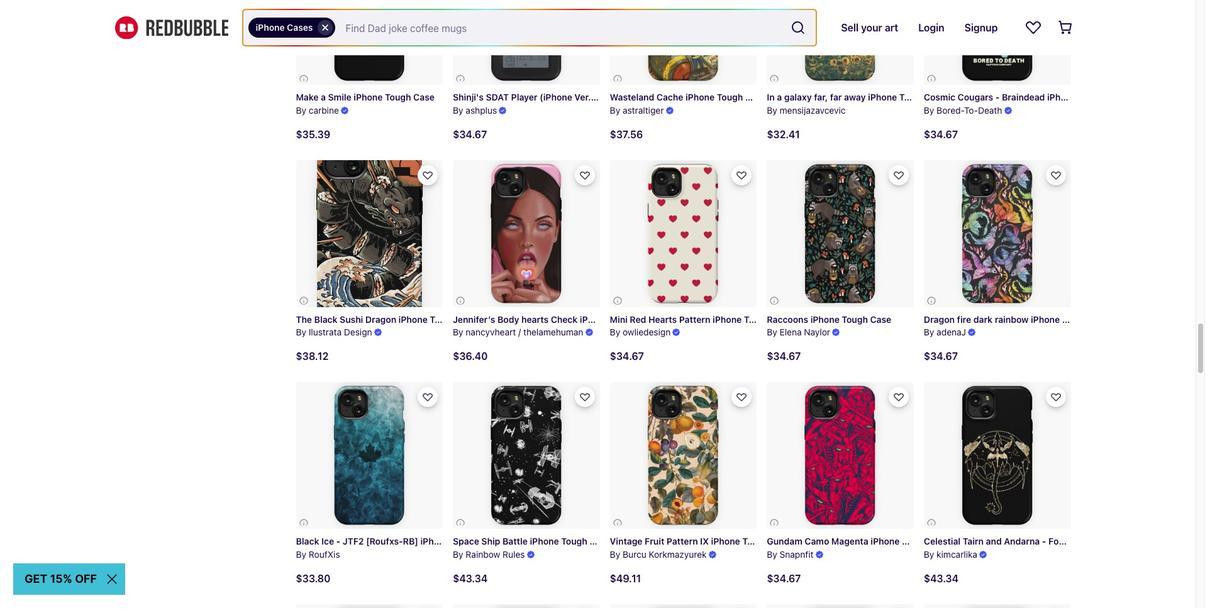 Task type: vqa. For each thing, say whether or not it's contained in the screenshot.


Task type: describe. For each thing, give the bounding box(es) containing it.
owliedesign
[[623, 327, 671, 338]]

sushi
[[340, 314, 363, 325]]

jennifer's
[[453, 314, 495, 325]]

cosmic
[[924, 92, 956, 103]]

$33.80
[[296, 574, 331, 585]]

$34.67 for elena
[[767, 351, 801, 363]]

gundam camo magenta iphone tough case
[[767, 537, 952, 547]]

fruit
[[645, 537, 665, 547]]

iphone right cache
[[686, 92, 715, 103]]

space ship battle iphone tough case image
[[453, 383, 600, 530]]

death
[[978, 105, 1002, 116]]

iphone inside button
[[256, 22, 285, 33]]

$43.34 for kimcarlika
[[924, 574, 959, 585]]

iphone cases button
[[248, 18, 336, 38]]

naylor
[[804, 327, 830, 338]]

check
[[551, 314, 578, 325]]

rainbow
[[466, 550, 500, 560]]

elena
[[780, 327, 802, 338]]

by left kimcarlika
[[924, 550, 934, 560]]

astraltiger
[[623, 105, 664, 116]]

0 vertical spatial pattern
[[679, 314, 711, 325]]

tough inside in a galaxy far, far away iphone tough case by mensijazavcevic
[[899, 92, 926, 103]]

$36.40
[[453, 351, 488, 363]]

make a smile iphone tough case
[[296, 92, 435, 103]]

by for jennifer's body hearts check iphone tough case
[[453, 327, 463, 338]]

ashplus
[[466, 105, 497, 116]]

ship
[[482, 537, 500, 547]]

adenaj
[[937, 327, 966, 338]]

$43.34 for rainbow
[[453, 574, 488, 585]]

nancyvheart
[[466, 327, 516, 338]]

$34.67 for bored-
[[924, 129, 958, 140]]

by for mini red hearts pattern iphone tough case
[[610, 327, 620, 338]]

mini red hearts pattern iphone tough case image
[[610, 160, 757, 307]]

body
[[498, 314, 519, 325]]

fire
[[957, 314, 971, 325]]

by for shinji's sdat player (iphone ver.) iphone tough case
[[453, 105, 463, 116]]

rainbow
[[995, 314, 1029, 325]]

far,
[[814, 92, 828, 103]]

raccoons
[[767, 314, 808, 325]]

vintage fruit pattern ix iphone tough case image
[[610, 383, 757, 530]]

$34.67 for adenaj
[[924, 351, 958, 363]]

jennifer's body hearts check iphone tough case image
[[453, 160, 600, 307]]

$35.39
[[296, 129, 330, 140]]

gundam
[[767, 537, 803, 547]]

hearts
[[522, 314, 549, 325]]

the black sushi dragon iphone tough case
[[296, 314, 480, 325]]

cosmic cougars - braindead iphone tough case image
[[924, 0, 1071, 85]]

by carbine
[[296, 105, 339, 116]]

iphone right ix
[[711, 537, 740, 547]]

redbubble logo image
[[115, 16, 228, 39]]

a for in
[[777, 92, 782, 103]]

ice
[[321, 537, 334, 547]]

wasteland cache iphone tough case image
[[610, 0, 757, 85]]

by adenaj
[[924, 327, 966, 338]]

tough inside black ice - jtf2  [roufxs-rb] iphone tough case by roufxis
[[452, 537, 478, 547]]

Search term search field
[[336, 10, 786, 45]]

$38.12
[[296, 351, 329, 363]]

to-
[[964, 105, 978, 116]]

make a smile iphone tough case image
[[296, 0, 443, 85]]

magenta
[[832, 537, 869, 547]]

iphone up naylor
[[811, 314, 840, 325]]

black ice - jtf2  [roufxs-rb] iphone tough case image
[[296, 383, 443, 530]]

bored-
[[937, 105, 964, 116]]

iphone right the braindead
[[1047, 92, 1076, 103]]

iphone right the battle
[[530, 537, 559, 547]]

by inside in a galaxy far, far away iphone tough case by mensijazavcevic
[[767, 105, 777, 116]]

in
[[767, 92, 775, 103]]

dragon fire dark rainbow iphone tough case
[[924, 314, 1112, 325]]

iphone right "magenta"
[[871, 537, 900, 547]]

(iphone
[[540, 92, 572, 103]]

vintage fruit pattern ix iphone tough case
[[610, 537, 792, 547]]

smile
[[328, 92, 352, 103]]

by for dragon fire dark rainbow iphone tough case
[[924, 327, 934, 338]]

in a galaxy far, far away iphone tough case by mensijazavcevic
[[767, 92, 949, 116]]

design
[[344, 327, 372, 338]]

by bored-to-death
[[924, 105, 1002, 116]]

jtf2
[[343, 537, 364, 547]]

by owliedesign
[[610, 327, 671, 338]]

case inside black ice - jtf2  [roufxs-rb] iphone tough case by roufxis
[[480, 537, 501, 547]]

by snapnfit
[[767, 550, 814, 560]]

$34.67 for ashplus
[[453, 129, 487, 140]]

camo
[[805, 537, 829, 547]]

by ilustrata design
[[296, 327, 372, 338]]

black ice - jtf2  [roufxs-rb] iphone tough case by roufxis
[[296, 537, 501, 560]]

ilustrata
[[309, 327, 342, 338]]

roufxis
[[309, 550, 340, 560]]

raccoons iphone tough case image
[[767, 160, 914, 307]]

iphone left mini
[[580, 314, 609, 325]]

jennifer's body hearts check iphone tough case
[[453, 314, 661, 325]]

cache
[[657, 92, 683, 103]]

- for braindead
[[996, 92, 1000, 103]]



Task type: locate. For each thing, give the bounding box(es) containing it.
black up ilustrata
[[314, 314, 338, 325]]

$43.34 down the by kimcarlika
[[924, 574, 959, 585]]

mini red hearts pattern iphone tough case
[[610, 314, 794, 325]]

dragon fire dark rainbow iphone tough case image
[[924, 160, 1071, 307]]

shinji's sdat player (iphone ver.) iphone tough case
[[453, 92, 678, 103]]

by down vintage
[[610, 550, 620, 560]]

mensijazavcevic
[[780, 105, 846, 116]]

by for cosmic cougars - braindead iphone tough case
[[924, 105, 934, 116]]

away
[[844, 92, 866, 103]]

a for make
[[321, 92, 326, 103]]

black
[[314, 314, 338, 325], [296, 537, 319, 547]]

iphone inside black ice - jtf2  [roufxs-rb] iphone tough case by roufxis
[[421, 537, 450, 547]]

$37.56
[[610, 129, 643, 140]]

$34.67 for owliedesign
[[610, 351, 644, 363]]

iphone left cases
[[256, 22, 285, 33]]

make
[[296, 92, 319, 103]]

$34.67 down bored-
[[924, 129, 958, 140]]

by down make
[[296, 105, 306, 116]]

cougars
[[958, 92, 993, 103]]

- up death
[[996, 92, 1000, 103]]

pattern right "hearts"
[[679, 314, 711, 325]]

dark
[[974, 314, 993, 325]]

dragon up design
[[365, 314, 396, 325]]

1 vertical spatial pattern
[[667, 537, 698, 547]]

tough
[[385, 92, 411, 103], [628, 92, 654, 103], [899, 92, 926, 103], [717, 92, 743, 103], [1079, 92, 1105, 103], [430, 314, 456, 325], [611, 314, 637, 325], [842, 314, 868, 325], [744, 314, 770, 325], [1062, 314, 1089, 325], [452, 537, 478, 547], [561, 537, 587, 547], [902, 537, 928, 547], [743, 537, 769, 547]]

- for jtf2
[[336, 537, 341, 547]]

$34.67 down by owliedesign on the right of page
[[610, 351, 644, 363]]

by for space ship battle iphone tough case
[[453, 550, 463, 560]]

iphone right rb]
[[421, 537, 450, 547]]

by for make a smile iphone tough case
[[296, 105, 306, 116]]

$34.67 down by adenaj
[[924, 351, 958, 363]]

in a galaxy far, far away iphone tough case image
[[767, 0, 914, 85]]

moonlit garden-winter brown iphone tough case image
[[924, 605, 1071, 609]]

0 horizontal spatial -
[[336, 537, 341, 547]]

iphone right smile
[[354, 92, 383, 103]]

2 dragon from the left
[[924, 314, 955, 325]]

by down "cosmic"
[[924, 105, 934, 116]]

0 horizontal spatial a
[[321, 92, 326, 103]]

burcu
[[623, 550, 647, 560]]

1 a from the left
[[321, 92, 326, 103]]

2 a from the left
[[777, 92, 782, 103]]

iphone right the rainbow
[[1031, 314, 1060, 325]]

raccoons iphone tough case
[[767, 314, 892, 325]]

by kimcarlika
[[924, 550, 978, 560]]

thelamehuman
[[523, 327, 583, 338]]

red
[[630, 314, 646, 325]]

by nancyvheart / thelamehuman
[[453, 327, 583, 338]]

1 horizontal spatial a
[[777, 92, 782, 103]]

by down the jennifer's
[[453, 327, 463, 338]]

ix
[[700, 537, 709, 547]]

mini
[[610, 314, 628, 325]]

player
[[511, 92, 538, 103]]

by burcu korkmazyurek
[[610, 550, 707, 560]]

iphone cases
[[256, 22, 313, 33]]

/
[[518, 327, 521, 338]]

space
[[453, 537, 479, 547]]

wasteland cache iphone tough case
[[610, 92, 767, 103]]

by left elena
[[767, 327, 777, 338]]

1 vertical spatial black
[[296, 537, 319, 547]]

0 vertical spatial -
[[996, 92, 1000, 103]]

black left ice
[[296, 537, 319, 547]]

1 horizontal spatial $43.34
[[924, 574, 959, 585]]

pattern
[[679, 314, 711, 325], [667, 537, 698, 547]]

a inside in a galaxy far, far away iphone tough case by mensijazavcevic
[[777, 92, 782, 103]]

by down "gundam"
[[767, 550, 777, 560]]

dragon up by adenaj
[[924, 314, 955, 325]]

shinji's sdat player (iphone ver.) iphone tough case image
[[453, 0, 600, 85]]

iphone right away
[[868, 92, 897, 103]]

wasteland
[[610, 92, 654, 103]]

case
[[413, 92, 435, 103], [657, 92, 678, 103], [928, 92, 949, 103], [745, 92, 767, 103], [1107, 92, 1128, 103], [458, 314, 480, 325], [640, 314, 661, 325], [870, 314, 892, 325], [773, 314, 794, 325], [1091, 314, 1112, 325], [480, 537, 501, 547], [590, 537, 611, 547], [931, 537, 952, 547], [771, 537, 792, 547]]

$32.41
[[767, 129, 800, 140]]

the
[[296, 314, 312, 325]]

by down space
[[453, 550, 463, 560]]

far
[[830, 92, 842, 103]]

[roufxs-
[[366, 537, 403, 547]]

- inside black ice - jtf2  [roufxs-rb] iphone tough case by roufxis
[[336, 537, 341, 547]]

rb]
[[403, 537, 418, 547]]

a up carbine
[[321, 92, 326, 103]]

by rainbow rules
[[453, 550, 525, 560]]

by for the black sushi dragon iphone tough case
[[296, 327, 306, 338]]

braindead
[[1002, 92, 1045, 103]]

celestial tairn and andarna - fourth wing - officially licensed iphone tough case image
[[924, 383, 1071, 530]]

hearts
[[649, 314, 677, 325]]

carbine
[[309, 105, 339, 116]]

space ship battle iphone tough case
[[453, 537, 611, 547]]

galaxy
[[784, 92, 812, 103]]

by down shinji's
[[453, 105, 463, 116]]

by down in
[[767, 105, 777, 116]]

$34.67 down by snapnfit
[[767, 574, 801, 585]]

by down mini
[[610, 327, 620, 338]]

snapnfit
[[780, 550, 814, 560]]

shinji's
[[453, 92, 484, 103]]

$34.67 down elena
[[767, 351, 801, 363]]

by left roufxis
[[296, 550, 306, 560]]

1 vertical spatial -
[[336, 537, 341, 547]]

kimcarlika
[[937, 550, 978, 560]]

a
[[321, 92, 326, 103], [777, 92, 782, 103]]

black inside black ice - jtf2  [roufxs-rb] iphone tough case by roufxis
[[296, 537, 319, 547]]

1 dragon from the left
[[365, 314, 396, 325]]

$34.67
[[453, 129, 487, 140], [924, 129, 958, 140], [767, 351, 801, 363], [610, 351, 644, 363], [924, 351, 958, 363], [767, 574, 801, 585]]

battle
[[503, 537, 528, 547]]

0 horizontal spatial dragon
[[365, 314, 396, 325]]

korkmazyurek
[[649, 550, 707, 560]]

2 $43.34 from the left
[[924, 574, 959, 585]]

by for vintage fruit pattern ix iphone tough case
[[610, 550, 620, 560]]

case inside in a galaxy far, far away iphone tough case by mensijazavcevic
[[928, 92, 949, 103]]

by down the
[[296, 327, 306, 338]]

sdat
[[486, 92, 509, 103]]

iphone left raccoons
[[713, 314, 742, 325]]

by ashplus
[[453, 105, 497, 116]]

$49.11
[[610, 574, 641, 585]]

- right ice
[[336, 537, 341, 547]]

by
[[296, 105, 306, 116], [453, 105, 463, 116], [767, 105, 777, 116], [610, 105, 620, 116], [924, 105, 934, 116], [296, 327, 306, 338], [453, 327, 463, 338], [767, 327, 777, 338], [610, 327, 620, 338], [924, 327, 934, 338], [296, 550, 306, 560], [453, 550, 463, 560], [767, 550, 777, 560], [610, 550, 620, 560], [924, 550, 934, 560]]

by for wasteland cache iphone tough case
[[610, 105, 620, 116]]

cosmic cougars - braindead iphone tough case
[[924, 92, 1128, 103]]

by for gundam camo magenta iphone tough case
[[767, 550, 777, 560]]

vintage
[[610, 537, 643, 547]]

by inside black ice - jtf2  [roufxs-rb] iphone tough case by roufxis
[[296, 550, 306, 560]]

by for raccoons iphone tough case
[[767, 327, 777, 338]]

by astraltiger
[[610, 105, 664, 116]]

pattern up korkmazyurek
[[667, 537, 698, 547]]

iphone inside in a galaxy far, far away iphone tough case by mensijazavcevic
[[868, 92, 897, 103]]

by down "wasteland" on the right top of page
[[610, 105, 620, 116]]

$43.34
[[453, 574, 488, 585], [924, 574, 959, 585]]

ver.)
[[575, 92, 595, 103]]

by elena naylor
[[767, 327, 830, 338]]

by left adenaj
[[924, 327, 934, 338]]

$43.34 down rainbow at bottom
[[453, 574, 488, 585]]

rules
[[503, 550, 525, 560]]

iPhone Cases field
[[243, 10, 816, 45]]

a right in
[[777, 92, 782, 103]]

$34.67 down by ashplus
[[453, 129, 487, 140]]

the black sushi dragon iphone tough case image
[[259, 124, 480, 344]]

-
[[996, 92, 1000, 103], [336, 537, 341, 547]]

$34.67 for snapnfit
[[767, 574, 801, 585]]

1 horizontal spatial -
[[996, 92, 1000, 103]]

0 vertical spatial black
[[314, 314, 338, 325]]

0 horizontal spatial $43.34
[[453, 574, 488, 585]]

iphone left the jennifer's
[[399, 314, 428, 325]]

gundam camo magenta iphone tough case image
[[767, 383, 914, 530]]

iphone right ver.)
[[597, 92, 626, 103]]

1 horizontal spatial dragon
[[924, 314, 955, 325]]

1 $43.34 from the left
[[453, 574, 488, 585]]

iphone
[[256, 22, 285, 33], [354, 92, 383, 103], [597, 92, 626, 103], [868, 92, 897, 103], [686, 92, 715, 103], [1047, 92, 1076, 103], [399, 314, 428, 325], [580, 314, 609, 325], [811, 314, 840, 325], [713, 314, 742, 325], [1031, 314, 1060, 325], [421, 537, 450, 547], [530, 537, 559, 547], [871, 537, 900, 547], [711, 537, 740, 547]]

cases
[[287, 22, 313, 33]]



